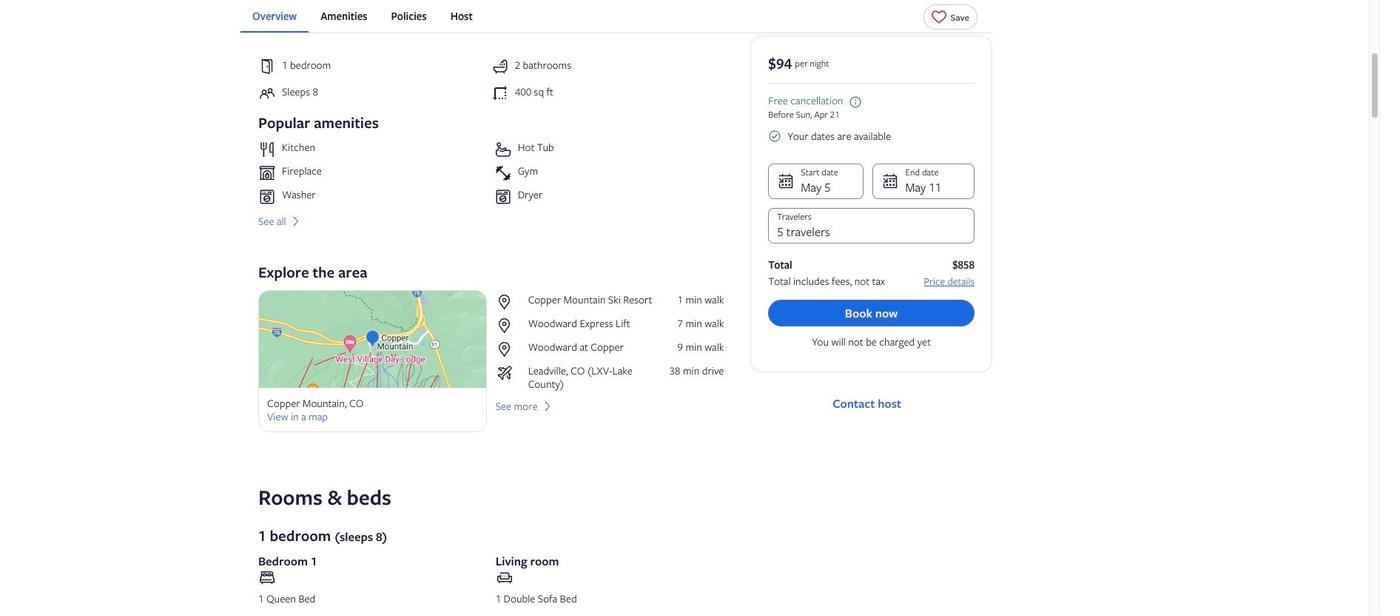 Task type: vqa. For each thing, say whether or not it's contained in the screenshot.
Living area image
no



Task type: describe. For each thing, give the bounding box(es) containing it.
1 popular location image from the top
[[496, 293, 522, 311]]

small image
[[769, 129, 782, 143]]

2 vertical spatial medium image
[[541, 400, 554, 413]]

1 vertical spatial list
[[496, 293, 724, 391]]

map image
[[258, 290, 487, 388]]



Task type: locate. For each thing, give the bounding box(es) containing it.
1 vertical spatial popular location image
[[496, 317, 522, 335]]

0 horizontal spatial medium image
[[289, 215, 303, 228]]

list item
[[258, 141, 488, 158], [494, 141, 724, 158], [258, 164, 488, 182], [494, 164, 724, 182], [258, 188, 488, 206], [494, 188, 724, 206]]

0 vertical spatial list
[[241, 0, 993, 33]]

0 vertical spatial medium image
[[333, 18, 346, 31]]

2 vertical spatial popular location image
[[496, 341, 522, 358]]

list
[[241, 0, 993, 33], [496, 293, 724, 391]]

medium image
[[333, 18, 346, 31], [289, 215, 303, 228], [541, 400, 554, 413]]

0 vertical spatial popular location image
[[496, 293, 522, 311]]

1 horizontal spatial medium image
[[333, 18, 346, 31]]

1 vertical spatial medium image
[[289, 215, 303, 228]]

2 popular location image from the top
[[496, 317, 522, 335]]

airport image
[[496, 364, 522, 382]]

popular location image
[[496, 293, 522, 311], [496, 317, 522, 335], [496, 341, 522, 358]]

2 horizontal spatial medium image
[[541, 400, 554, 413]]

3 popular location image from the top
[[496, 341, 522, 358]]



